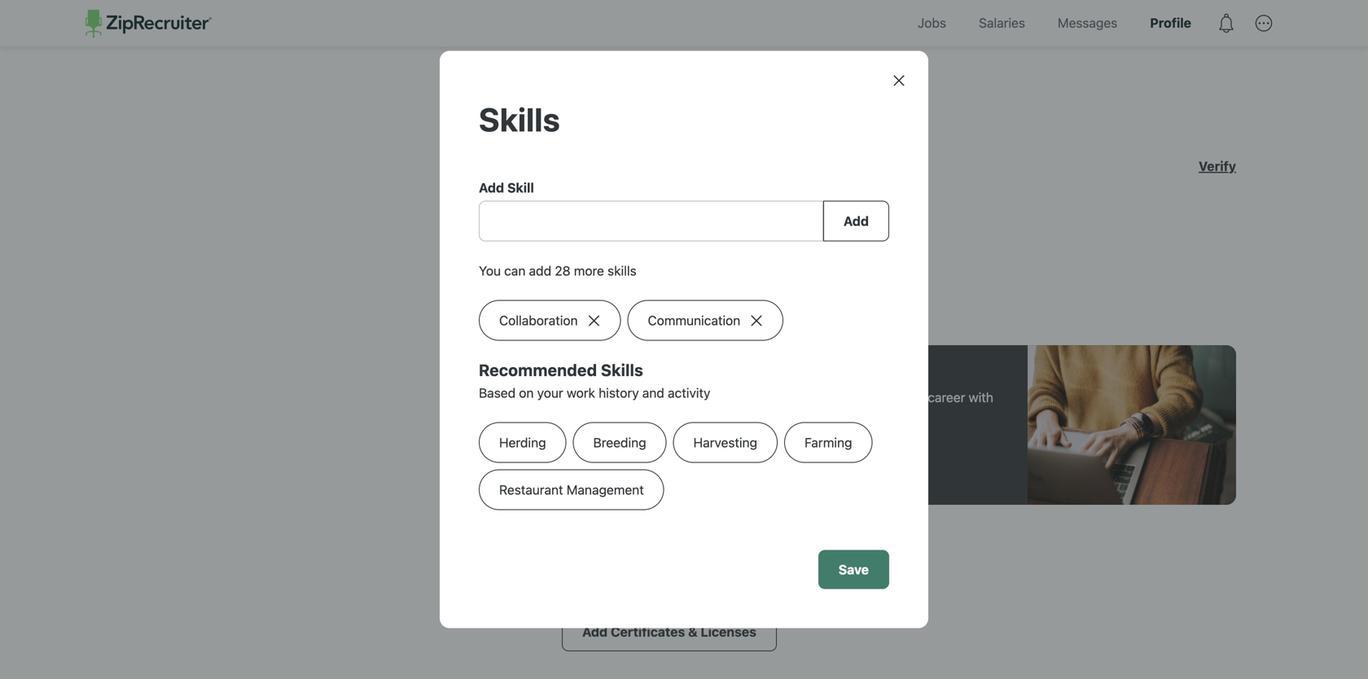 Task type: describe. For each thing, give the bounding box(es) containing it.
activity
[[668, 385, 711, 401]]

0 vertical spatial a
[[621, 365, 631, 384]]

xclose image
[[747, 311, 767, 330]]

skill
[[671, 365, 703, 384]]

ready
[[834, 390, 867, 405]]

development
[[705, 390, 782, 405]]

can
[[504, 263, 526, 279]]

verify
[[1199, 158, 1237, 174]]

save button
[[819, 550, 890, 589]]

and inside recommended skills based on your work history and activity
[[643, 385, 665, 401]]

1 horizontal spatial new
[[900, 390, 925, 405]]

recommended
[[479, 361, 597, 380]]

save
[[839, 562, 869, 578]]

history
[[599, 385, 639, 401]]

track
[[610, 390, 640, 405]]

see courses button
[[582, 446, 701, 485]]

harvesting button
[[673, 422, 778, 463]]

courses.
[[693, 409, 743, 425]]

skills inside dialog
[[608, 263, 637, 279]]

28
[[555, 263, 571, 279]]

add certificates & licenses
[[583, 624, 757, 640]]

and inside gain a new skill fast track your skills development and get ready for a new career with on-demand online courses.
[[785, 390, 807, 405]]

add for add
[[844, 213, 869, 229]]

add
[[529, 263, 552, 279]]

close image
[[890, 70, 909, 90]]

jobs link
[[906, 0, 959, 46]]

collaboration
[[499, 313, 578, 328]]

herding
[[499, 435, 546, 451]]

management
[[567, 482, 644, 498]]

farming button
[[785, 422, 873, 463]]

verify button
[[1199, 156, 1237, 176]]

profile link
[[1138, 0, 1204, 46]]

based
[[479, 385, 516, 401]]

add for add skill
[[479, 180, 504, 196]]

restaurant
[[499, 482, 563, 498]]

0 vertical spatial licenses
[[742, 565, 838, 592]]

0 vertical spatial new
[[634, 365, 667, 384]]

certificates inside button
[[611, 624, 685, 640]]

you
[[479, 263, 501, 279]]

profile
[[1151, 15, 1192, 31]]

see
[[602, 458, 626, 474]]

ziprecruiter image
[[86, 10, 212, 38]]

you can add 28 more skills
[[479, 263, 637, 279]]

1 horizontal spatial and
[[696, 565, 737, 592]]

&
[[688, 624, 698, 640]]



Task type: locate. For each thing, give the bounding box(es) containing it.
2 vertical spatial add
[[583, 624, 608, 640]]

1 vertical spatial skills
[[673, 390, 702, 405]]

2 horizontal spatial and
[[785, 390, 807, 405]]

1 vertical spatial new
[[900, 390, 925, 405]]

restaurant management
[[499, 482, 644, 498]]

a up history
[[621, 365, 631, 384]]

fast
[[582, 390, 606, 405]]

skills
[[608, 263, 637, 279], [673, 390, 702, 405]]

skills dialog
[[0, 0, 1369, 679]]

herding button
[[479, 422, 567, 463]]

add for add certificates & licenses
[[583, 624, 608, 640]]

add skill
[[479, 180, 534, 196]]

new
[[634, 365, 667, 384], [900, 390, 925, 405]]

skills inside button
[[610, 259, 644, 275]]

1 horizontal spatial skills
[[673, 390, 702, 405]]

1 vertical spatial skills
[[610, 259, 644, 275]]

and
[[643, 385, 665, 401], [785, 390, 807, 405], [696, 565, 737, 592]]

skills inside recommended skills based on your work history and activity
[[601, 361, 644, 380]]

0 vertical spatial skills
[[479, 100, 560, 138]]

online
[[654, 409, 689, 425]]

0 horizontal spatial and
[[643, 385, 665, 401]]

skills up skill
[[479, 100, 560, 138]]

add
[[479, 180, 504, 196], [844, 213, 869, 229], [583, 624, 608, 640]]

licenses right & at right
[[701, 624, 757, 640]]

messages
[[1058, 15, 1118, 31]]

your
[[537, 385, 564, 401], [643, 390, 669, 405]]

1 vertical spatial add
[[844, 213, 869, 229]]

work
[[567, 385, 595, 401]]

get
[[811, 390, 830, 405]]

skills right edit
[[608, 263, 637, 279]]

skill
[[508, 180, 534, 196]]

0 horizontal spatial your
[[537, 385, 564, 401]]

skills up history
[[601, 361, 644, 380]]

certificates and licenses
[[562, 565, 838, 592]]

recommended skills based on your work history and activity
[[479, 361, 711, 401]]

1 horizontal spatial a
[[890, 390, 897, 405]]

1 vertical spatial a
[[890, 390, 897, 405]]

licenses
[[742, 565, 838, 592], [701, 624, 757, 640]]

your right on
[[537, 385, 564, 401]]

0 horizontal spatial add
[[479, 180, 504, 196]]

gain
[[582, 365, 617, 384]]

farming
[[805, 435, 853, 451]]

skills inside gain a new skill fast track your skills development and get ready for a new career with on-demand online courses.
[[673, 390, 702, 405]]

harvesting
[[694, 435, 758, 451]]

your inside recommended skills based on your work history and activity
[[537, 385, 564, 401]]

add button
[[824, 201, 890, 242]]

skills down skill
[[673, 390, 702, 405]]

for
[[870, 390, 887, 405]]

0 vertical spatial skills
[[608, 263, 637, 279]]

1 vertical spatial licenses
[[701, 624, 757, 640]]

add certificates & licenses button
[[562, 612, 777, 652]]

new up track on the bottom left of the page
[[634, 365, 667, 384]]

and up & at right
[[696, 565, 737, 592]]

and right track on the bottom left of the page
[[643, 385, 665, 401]]

0 horizontal spatial new
[[634, 365, 667, 384]]

a right the for
[[890, 390, 897, 405]]

none text field inside skills dialog
[[480, 202, 823, 241]]

certificates left & at right
[[611, 624, 685, 640]]

messages link
[[1046, 0, 1130, 46]]

courses
[[629, 458, 681, 474]]

skills right edit
[[610, 259, 644, 275]]

certificates up add certificates & licenses
[[562, 565, 691, 592]]

gain a new skill fast track your skills development and get ready for a new career with on-demand online courses.
[[582, 365, 994, 425]]

new right the for
[[900, 390, 925, 405]]

edit skills button
[[562, 248, 665, 287]]

1 vertical spatial certificates
[[611, 624, 685, 640]]

0 horizontal spatial skills
[[608, 263, 637, 279]]

xclose image
[[585, 311, 604, 330]]

career
[[928, 390, 966, 405]]

1 horizontal spatial your
[[643, 390, 669, 405]]

skills
[[479, 100, 560, 138], [610, 259, 644, 275], [601, 361, 644, 380]]

skills for edit
[[610, 259, 644, 275]]

salaries
[[979, 15, 1026, 31]]

restaurant management button
[[479, 470, 665, 510]]

a
[[621, 365, 631, 384], [890, 390, 897, 405]]

your inside gain a new skill fast track your skills development and get ready for a new career with on-demand online courses.
[[643, 390, 669, 405]]

more
[[574, 263, 604, 279]]

None text field
[[480, 202, 823, 241]]

licenses inside button
[[701, 624, 757, 640]]

0 vertical spatial certificates
[[562, 565, 691, 592]]

1 horizontal spatial add
[[583, 624, 608, 640]]

with
[[969, 390, 994, 405]]

on
[[519, 385, 534, 401]]

your up "online"
[[643, 390, 669, 405]]

licenses left save
[[742, 565, 838, 592]]

2 vertical spatial skills
[[601, 361, 644, 380]]

edit
[[583, 259, 607, 275]]

skills for recommended
[[601, 361, 644, 380]]

edit skills
[[583, 259, 644, 275]]

2 horizontal spatial add
[[844, 213, 869, 229]]

0 horizontal spatial a
[[621, 365, 631, 384]]

certificates
[[562, 565, 691, 592], [611, 624, 685, 640]]

breeding button
[[573, 422, 667, 463]]

communication
[[648, 313, 741, 328]]

jobs
[[918, 15, 947, 31]]

salaries link
[[967, 0, 1038, 46]]

on-
[[582, 409, 602, 425]]

see courses
[[602, 458, 681, 474]]

breeding
[[594, 435, 647, 451]]

and left the "get"
[[785, 390, 807, 405]]

demand
[[602, 409, 650, 425]]

0 vertical spatial add
[[479, 180, 504, 196]]



Task type: vqa. For each thing, say whether or not it's contained in the screenshot.
skills
yes



